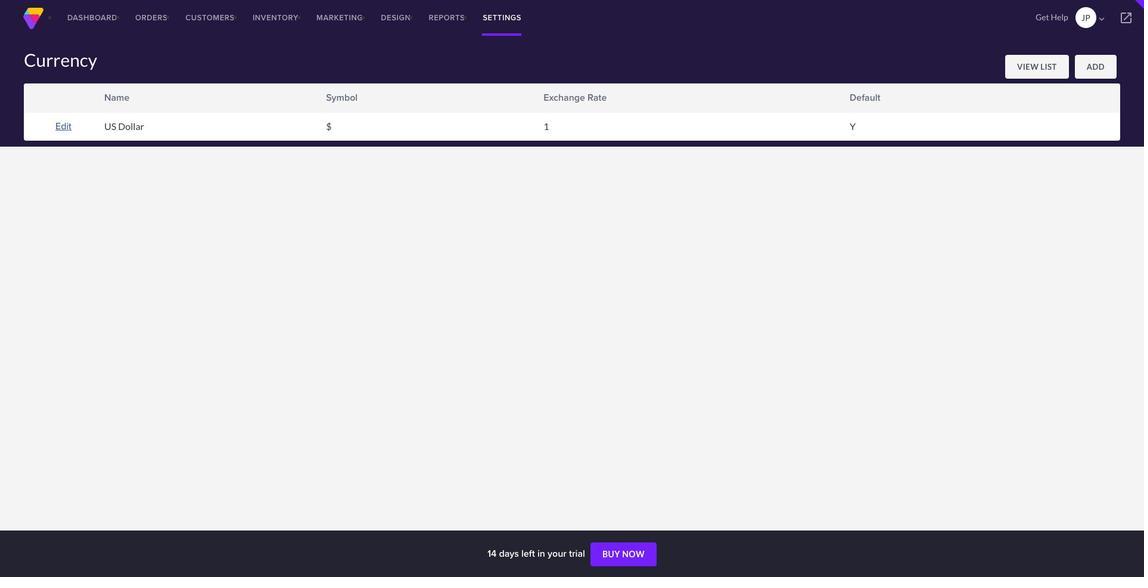 Task type: describe. For each thing, give the bounding box(es) containing it.
us dollar
[[104, 121, 144, 132]]

left
[[522, 547, 535, 560]]

now
[[623, 549, 645, 559]]

default
[[850, 90, 881, 104]]

settings
[[483, 12, 522, 23]]

1
[[544, 121, 549, 132]]

14
[[488, 547, 497, 560]]

symbol
[[326, 90, 358, 104]]


[[1120, 11, 1134, 25]]

in
[[538, 547, 545, 560]]

edit
[[55, 119, 72, 133]]

list
[[1041, 62, 1058, 72]]

trial
[[569, 547, 585, 560]]

reports
[[429, 12, 465, 23]]

exchange
[[544, 90, 585, 104]]

rate
[[588, 90, 607, 104]]

add
[[1087, 62, 1105, 72]]

name
[[104, 90, 130, 104]]

jp
[[1082, 13, 1091, 23]]

add link
[[1076, 55, 1117, 79]]



Task type: locate. For each thing, give the bounding box(es) containing it.
view
[[1018, 62, 1039, 72]]

edit link
[[55, 119, 72, 133]]

marketing
[[317, 12, 363, 23]]

exchange rate
[[544, 90, 607, 104]]

design
[[381, 12, 411, 23]]

buy now
[[603, 549, 645, 559]]

us
[[104, 121, 116, 132]]

dashboard
[[67, 12, 117, 23]]

get
[[1036, 12, 1050, 22]]

buy
[[603, 549, 621, 559]]

inventory
[[253, 12, 299, 23]]

days
[[499, 547, 519, 560]]

buy now link
[[591, 543, 657, 567]]


[[1097, 14, 1108, 25]]

view list
[[1018, 62, 1058, 72]]

14 days left in your trial
[[488, 547, 588, 560]]

get help
[[1036, 12, 1069, 22]]

help
[[1051, 12, 1069, 22]]

orders
[[135, 12, 168, 23]]

dollar
[[118, 121, 144, 132]]

currency
[[24, 49, 97, 70]]

dashboard link
[[58, 0, 126, 36]]

view list link
[[1006, 55, 1070, 79]]

y
[[850, 121, 856, 132]]

customers
[[186, 12, 235, 23]]

$
[[326, 121, 332, 132]]

 link
[[1109, 0, 1145, 36]]

your
[[548, 547, 567, 560]]



Task type: vqa. For each thing, say whether or not it's contained in the screenshot.
Update Products
no



